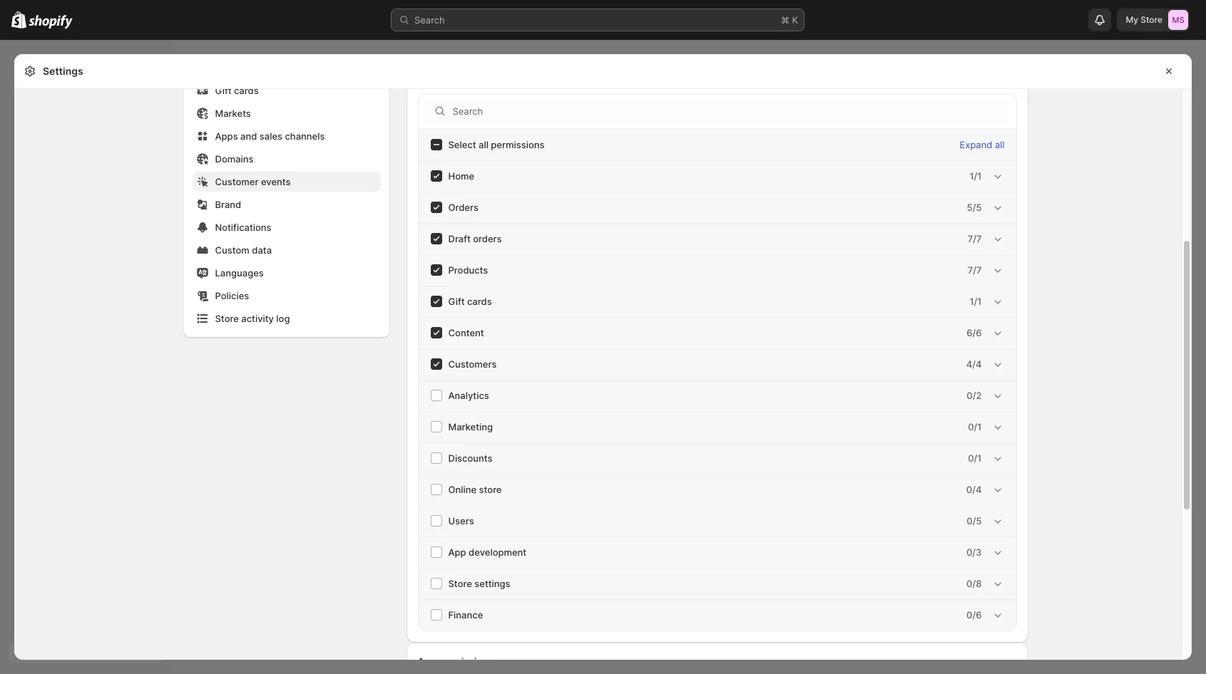 Task type: vqa. For each thing, say whether or not it's contained in the screenshot.
Store activity log
yes



Task type: describe. For each thing, give the bounding box(es) containing it.
cards inside gift cards link
[[234, 85, 259, 96]]

domains link
[[192, 149, 381, 169]]

development
[[469, 547, 527, 559]]

select
[[448, 139, 476, 151]]

select all permissions
[[448, 139, 545, 151]]

customer events link
[[192, 172, 381, 192]]

7/7 for products
[[968, 265, 982, 276]]

5/5
[[967, 202, 982, 213]]

shopify image
[[29, 15, 73, 29]]

store settings
[[448, 579, 511, 590]]

my
[[1126, 14, 1139, 25]]

store for store activity log
[[215, 313, 239, 325]]

0/4
[[967, 484, 982, 496]]

customers
[[448, 359, 497, 370]]

markets link
[[192, 103, 381, 123]]

draft orders
[[448, 233, 502, 245]]

apps and sales channels link
[[192, 126, 381, 146]]

app for app development
[[448, 547, 466, 559]]

marketing
[[448, 422, 493, 433]]

settings dialog
[[14, 0, 1192, 675]]

app development
[[448, 547, 527, 559]]

0/5
[[967, 516, 982, 527]]

and
[[240, 131, 257, 142]]

store activity log
[[215, 313, 290, 325]]

6/6
[[967, 327, 982, 339]]

events
[[261, 176, 291, 188]]

app permissions
[[418, 656, 493, 668]]

1/1 for gift cards
[[970, 296, 982, 308]]

all for select
[[479, 139, 489, 151]]

0/8
[[967, 579, 982, 590]]

custom data
[[215, 245, 272, 256]]

policies link
[[192, 286, 381, 306]]

all for expand
[[995, 139, 1005, 151]]

orders
[[448, 202, 479, 213]]

settings
[[43, 65, 83, 77]]

online store
[[448, 484, 502, 496]]

2 horizontal spatial store
[[1141, 14, 1163, 25]]

my store image
[[1169, 10, 1189, 30]]

settings
[[475, 579, 511, 590]]

Search text field
[[453, 100, 1011, 123]]

languages
[[215, 268, 264, 279]]

activity
[[241, 313, 274, 325]]

0 horizontal spatial gift
[[215, 85, 232, 96]]

finance
[[448, 610, 483, 621]]



Task type: locate. For each thing, give the bounding box(es) containing it.
store right my at the top right of the page
[[1141, 14, 1163, 25]]

products
[[448, 265, 488, 276]]

gift up the content
[[448, 296, 465, 308]]

7/7
[[968, 233, 982, 245], [968, 265, 982, 276]]

1 vertical spatial 1/1
[[970, 296, 982, 308]]

markets
[[215, 108, 251, 119]]

0/2
[[967, 390, 982, 402]]

1 7/7 from the top
[[968, 233, 982, 245]]

all inside dropdown button
[[995, 139, 1005, 151]]

all right select
[[479, 139, 489, 151]]

store activity log link
[[192, 309, 381, 329]]

0 vertical spatial gift
[[215, 85, 232, 96]]

app for app permissions
[[418, 656, 436, 668]]

notifications link
[[192, 218, 381, 238]]

1 1/1 from the top
[[970, 171, 982, 182]]

gift
[[215, 85, 232, 96], [448, 296, 465, 308]]

gift up the markets
[[215, 85, 232, 96]]

1 vertical spatial gift
[[448, 296, 465, 308]]

custom
[[215, 245, 250, 256]]

gift cards down products
[[448, 296, 492, 308]]

⌘
[[781, 14, 790, 26]]

0 horizontal spatial store
[[215, 313, 239, 325]]

store down policies at the left of page
[[215, 313, 239, 325]]

orders
[[473, 233, 502, 245]]

2 vertical spatial store
[[448, 579, 472, 590]]

0/1 for marketing
[[968, 422, 982, 433]]

permissions right select
[[491, 139, 545, 151]]

1 horizontal spatial cards
[[467, 296, 492, 308]]

sales
[[260, 131, 283, 142]]

1 vertical spatial store
[[215, 313, 239, 325]]

channels
[[285, 131, 325, 142]]

1 horizontal spatial gift
[[448, 296, 465, 308]]

1/1 down expand
[[970, 171, 982, 182]]

7/7 for draft orders
[[968, 233, 982, 245]]

expand all
[[960, 139, 1005, 151]]

0 vertical spatial cards
[[234, 85, 259, 96]]

custom data link
[[192, 240, 381, 260]]

1 all from the left
[[479, 139, 489, 151]]

online
[[448, 484, 477, 496]]

1/1 up 6/6
[[970, 296, 982, 308]]

log
[[276, 313, 290, 325]]

content
[[448, 327, 484, 339]]

apps
[[215, 131, 238, 142]]

k
[[792, 14, 798, 26]]

0/6
[[967, 610, 982, 621]]

⌘ k
[[781, 14, 798, 26]]

cards
[[234, 85, 259, 96], [467, 296, 492, 308]]

0 vertical spatial store
[[1141, 14, 1163, 25]]

0/1
[[968, 422, 982, 433], [968, 453, 982, 464]]

customer
[[215, 176, 259, 188]]

1 horizontal spatial app
[[448, 547, 466, 559]]

cards down products
[[467, 296, 492, 308]]

0 horizontal spatial gift cards
[[215, 85, 259, 96]]

1 vertical spatial 0/1
[[968, 453, 982, 464]]

gift cards link
[[192, 81, 381, 101]]

store
[[479, 484, 502, 496]]

store for store settings
[[448, 579, 472, 590]]

0 vertical spatial app
[[448, 547, 466, 559]]

0 vertical spatial 1/1
[[970, 171, 982, 182]]

brand link
[[192, 195, 381, 215]]

expand
[[960, 139, 993, 151]]

expand all button
[[952, 130, 1014, 160]]

1 vertical spatial app
[[418, 656, 436, 668]]

home
[[448, 171, 475, 182]]

0 vertical spatial 7/7
[[968, 233, 982, 245]]

gift cards inside gift cards link
[[215, 85, 259, 96]]

all
[[479, 139, 489, 151], [995, 139, 1005, 151]]

analytics
[[448, 390, 489, 402]]

0 vertical spatial permissions
[[491, 139, 545, 151]]

languages link
[[192, 263, 381, 283]]

0/1 for discounts
[[968, 453, 982, 464]]

1 vertical spatial gift cards
[[448, 296, 492, 308]]

2 all from the left
[[995, 139, 1005, 151]]

2 0/1 from the top
[[968, 453, 982, 464]]

draft
[[448, 233, 471, 245]]

1 horizontal spatial gift cards
[[448, 296, 492, 308]]

all right expand
[[995, 139, 1005, 151]]

1 vertical spatial 7/7
[[968, 265, 982, 276]]

discounts
[[448, 453, 493, 464]]

cards up the markets
[[234, 85, 259, 96]]

users
[[448, 516, 474, 527]]

store up finance
[[448, 579, 472, 590]]

0 horizontal spatial app
[[418, 656, 436, 668]]

shopify image
[[11, 11, 27, 29]]

0 horizontal spatial cards
[[234, 85, 259, 96]]

1 horizontal spatial all
[[995, 139, 1005, 151]]

brand
[[215, 199, 241, 210]]

permissions
[[491, 139, 545, 151], [438, 656, 493, 668]]

data
[[252, 245, 272, 256]]

my store
[[1126, 14, 1163, 25]]

0/1 up 0/4
[[968, 453, 982, 464]]

notifications
[[215, 222, 272, 233]]

2 1/1 from the top
[[970, 296, 982, 308]]

1 horizontal spatial store
[[448, 579, 472, 590]]

permissions down finance
[[438, 656, 493, 668]]

0/3
[[967, 547, 982, 559]]

2 7/7 from the top
[[968, 265, 982, 276]]

gift cards up the markets
[[215, 85, 259, 96]]

0/1 down 0/2
[[968, 422, 982, 433]]

1 0/1 from the top
[[968, 422, 982, 433]]

app
[[448, 547, 466, 559], [418, 656, 436, 668]]

gift cards
[[215, 85, 259, 96], [448, 296, 492, 308]]

0 vertical spatial gift cards
[[215, 85, 259, 96]]

1/1 for home
[[970, 171, 982, 182]]

apps and sales channels
[[215, 131, 325, 142]]

policies
[[215, 290, 249, 302]]

dialog
[[1198, 54, 1207, 118]]

0 vertical spatial 0/1
[[968, 422, 982, 433]]

1 vertical spatial permissions
[[438, 656, 493, 668]]

1/1
[[970, 171, 982, 182], [970, 296, 982, 308]]

search
[[415, 14, 445, 26]]

1 vertical spatial cards
[[467, 296, 492, 308]]

customer events
[[215, 176, 291, 188]]

0 horizontal spatial all
[[479, 139, 489, 151]]

store
[[1141, 14, 1163, 25], [215, 313, 239, 325], [448, 579, 472, 590]]

domains
[[215, 153, 254, 165]]

4/4
[[967, 359, 982, 370]]



